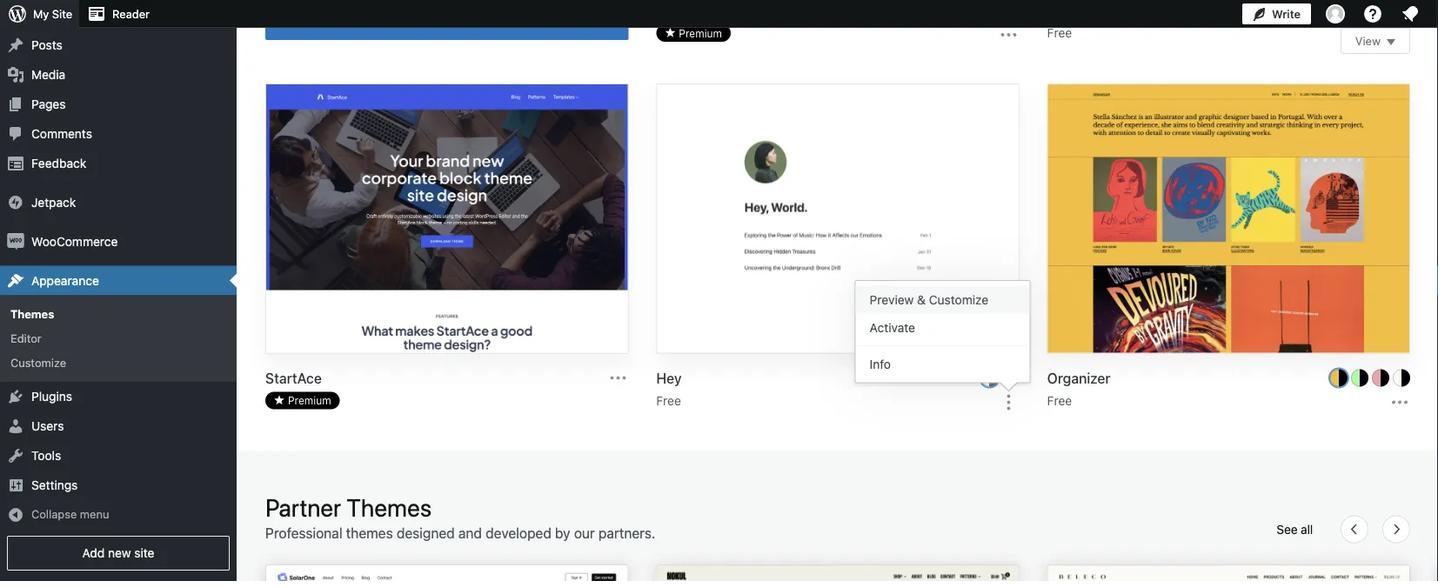 Task type: vqa. For each thing, say whether or not it's contained in the screenshot.
Customize in the button
yes



Task type: describe. For each thing, give the bounding box(es) containing it.
write
[[1272, 7, 1301, 20]]

1 vertical spatial premium button
[[265, 392, 340, 410]]

woocommerce
[[31, 234, 118, 248]]

1 vertical spatial premium
[[288, 395, 331, 407]]

see all button
[[1277, 521, 1313, 538]]

partner themes professional themes designed and developed by our partners.
[[265, 493, 655, 541]]

plugins
[[31, 390, 72, 404]]

img image for jetpack
[[7, 194, 24, 211]]

my profile image
[[1326, 4, 1345, 23]]

editor
[[10, 332, 42, 345]]

activate button
[[856, 314, 1030, 342]]

feedback
[[31, 156, 86, 170]]

posts
[[31, 37, 62, 52]]

feedback link
[[0, 148, 237, 178]]

designed
[[397, 524, 455, 541]]

free for hey
[[656, 393, 681, 408]]

info link
[[856, 350, 1030, 378]]

closed image
[[1387, 39, 1396, 45]]

write link
[[1242, 0, 1311, 28]]

site
[[134, 546, 154, 560]]

woocommerce link
[[0, 227, 237, 256]]

pages
[[31, 97, 66, 111]]

my site link
[[0, 0, 79, 28]]

img image for woocommerce
[[7, 233, 24, 250]]

more options for theme hey image
[[999, 392, 1019, 413]]

organizer has a simple structure and displays only the necessary information a real portfolio can benefit from. it's ready to be used by designers, artists, architects, and creators. image
[[1048, 84, 1410, 355]]

new
[[108, 546, 131, 560]]

view button
[[1341, 28, 1410, 54]]

more options for theme startace image
[[608, 368, 629, 389]]

reader link
[[79, 0, 157, 28]]

help image
[[1363, 3, 1383, 24]]

nokul is a tasty block wordpress theme that will help your pastries and doughs take center stage and get the attention they deserve. thanks to nokul's seamless design, your website visitors will enjoy adding your products to cart and will keep coming back. image
[[657, 565, 1019, 581]]

editor link
[[0, 326, 237, 351]]

see all
[[1277, 522, 1313, 536]]

tooltip containing preview & customize
[[846, 280, 1031, 392]]

comments
[[31, 126, 92, 141]]

add new site
[[82, 546, 154, 560]]

partner
[[265, 493, 341, 522]]

comments link
[[0, 119, 237, 148]]

preview
[[870, 292, 914, 307]]

our partners.
[[574, 524, 655, 541]]

themes inside partner themes professional themes designed and developed by our partners.
[[347, 493, 432, 522]]

more options for theme podcasty image
[[999, 24, 1019, 45]]

activate
[[870, 321, 915, 335]]

developed
[[486, 524, 552, 541]]

my mailboxes
[[31, 8, 108, 22]]

themes link
[[0, 302, 237, 326]]

all
[[1301, 522, 1313, 536]]

attract loyal customers to your personal-care brand with the lovely beleco theme for woocommerce. the minimal design of beleco has a subtle ambiance ideal for beauty and skincare products. image
[[1048, 565, 1410, 581]]

appearance link
[[0, 266, 237, 295]]



Task type: locate. For each thing, give the bounding box(es) containing it.
premium button
[[656, 24, 731, 42], [265, 392, 340, 410]]

tooltip
[[846, 280, 1031, 392]]

hey
[[656, 370, 682, 386]]

my for my site
[[33, 7, 49, 20]]

media link
[[0, 60, 237, 89]]

free
[[1047, 26, 1072, 40], [656, 393, 681, 408], [1047, 393, 1072, 408]]

and
[[458, 524, 482, 541]]

menu containing preview & customize
[[856, 281, 1030, 383]]

jetpack
[[31, 195, 76, 209]]

posts link
[[0, 30, 237, 60]]

1 vertical spatial themes
[[347, 493, 432, 522]]

tools
[[31, 449, 61, 463]]

free for organizer
[[1047, 393, 1072, 408]]

appearance
[[31, 273, 99, 288]]

add
[[82, 546, 105, 560]]

customize down editor
[[10, 356, 66, 369]]

0 vertical spatial themes
[[10, 307, 54, 320]]

1 vertical spatial customize
[[10, 356, 66, 369]]

preview & customize button
[[856, 286, 1030, 314]]

collapse menu
[[31, 508, 109, 521]]

1 horizontal spatial customize
[[929, 292, 989, 307]]

menu inside tooltip
[[856, 281, 1030, 383]]

themes up 'themes'
[[347, 493, 432, 522]]

collapse
[[31, 508, 77, 521]]

tools link
[[0, 441, 237, 471]]

by
[[555, 524, 570, 541]]

themes
[[10, 307, 54, 320], [347, 493, 432, 522]]

solarone is a fresh, minimal, and professional wordpress block theme. this theme is suitable for corporate business websites or agencies, freelancers and small startups. image
[[266, 565, 628, 581]]

reader
[[112, 7, 150, 20]]

menu
[[856, 281, 1030, 383]]

my
[[33, 7, 49, 20], [31, 8, 48, 22]]

0 vertical spatial premium button
[[656, 24, 731, 42]]

customize inside customize link
[[10, 356, 66, 369]]

preview & customize
[[870, 292, 989, 307]]

more options for theme sunderland image
[[1390, 0, 1410, 21]]

2 img image from the top
[[7, 233, 24, 250]]

0 horizontal spatial themes
[[10, 307, 54, 320]]

view
[[1356, 34, 1381, 47]]

my site
[[33, 7, 72, 20]]

free down organizer
[[1047, 393, 1072, 408]]

startace
[[265, 370, 322, 386]]

themes up editor
[[10, 307, 54, 320]]

1 horizontal spatial premium
[[679, 27, 722, 39]]

mailboxes
[[52, 8, 108, 22]]

customize link
[[0, 351, 237, 375]]

img image left woocommerce
[[7, 233, 24, 250]]

menu
[[80, 508, 109, 521]]

0 vertical spatial img image
[[7, 194, 24, 211]]

0 horizontal spatial premium button
[[265, 392, 340, 410]]

settings link
[[0, 471, 237, 500]]

customize inside preview & customize button
[[929, 292, 989, 307]]

collapse menu link
[[0, 500, 237, 529]]

pages link
[[0, 89, 237, 119]]

users
[[31, 419, 64, 433]]

see
[[1277, 522, 1298, 536]]

more options for theme organizer image
[[1390, 392, 1410, 413]]

manage your notifications image
[[1400, 3, 1421, 24]]

1 horizontal spatial premium button
[[656, 24, 731, 42]]

0 horizontal spatial premium
[[288, 395, 331, 407]]

img image inside jetpack link
[[7, 194, 24, 211]]

professional
[[265, 524, 342, 541]]

&
[[917, 292, 926, 307]]

img image
[[7, 194, 24, 211], [7, 233, 24, 250]]

jetpack link
[[0, 188, 237, 217]]

my mailboxes link
[[0, 1, 237, 30]]

add new site link
[[7, 536, 230, 571]]

organizer
[[1047, 370, 1111, 386]]

1 horizontal spatial themes
[[347, 493, 432, 522]]

free right more options for theme podcasty icon
[[1047, 26, 1072, 40]]

plugins link
[[0, 382, 237, 412]]

premium
[[679, 27, 722, 39], [288, 395, 331, 407]]

my for my mailboxes
[[31, 8, 48, 22]]

settings
[[31, 478, 78, 493]]

1 img image from the top
[[7, 194, 24, 211]]

0 vertical spatial customize
[[929, 292, 989, 307]]

site
[[52, 7, 72, 20]]

users link
[[0, 412, 237, 441]]

media
[[31, 67, 65, 81]]

0 vertical spatial premium
[[679, 27, 722, 39]]

customize up activate button
[[929, 292, 989, 307]]

free down hey
[[656, 393, 681, 408]]

startace is your ultimate business theme design. it is pretty valuable in assisting users in building their corporate websites, being established companies, or budding startups. image
[[266, 84, 628, 355]]

hey is a simple personal blog theme. image
[[657, 84, 1019, 355]]

customize
[[929, 292, 989, 307], [10, 356, 66, 369]]

info
[[870, 357, 891, 371]]

img image left the jetpack
[[7, 194, 24, 211]]

themes
[[346, 524, 393, 541]]

img image inside "woocommerce" link
[[7, 233, 24, 250]]

0 horizontal spatial customize
[[10, 356, 66, 369]]

1 vertical spatial img image
[[7, 233, 24, 250]]



